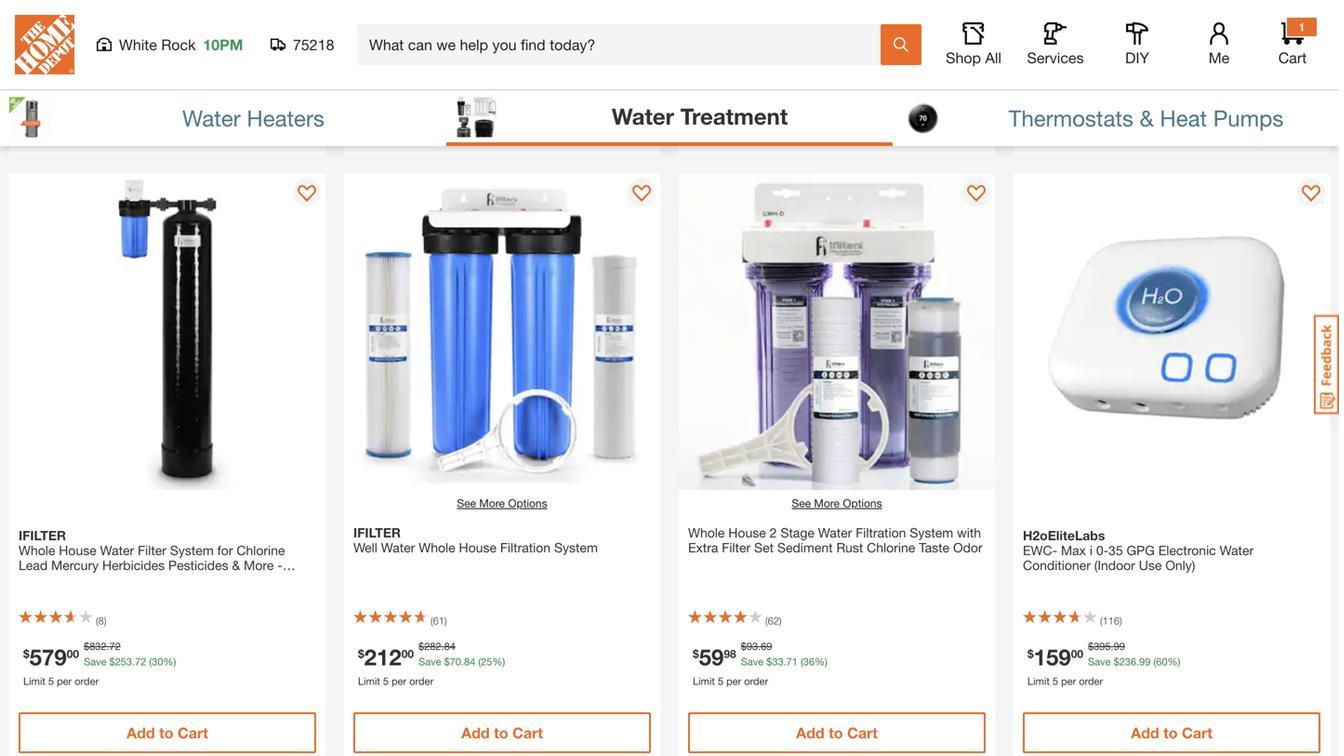 Task type: describe. For each thing, give the bounding box(es) containing it.
whole inside ifilter well water whole house filtration system
[[419, 540, 456, 555]]

water treatment image
[[456, 95, 498, 137]]

98
[[724, 647, 737, 660]]

$ 429 00
[[1028, 36, 1084, 63]]

see more options link for 212
[[457, 495, 548, 512]]

to for add to cart button below 60
[[1164, 724, 1178, 742]]

see for 212
[[457, 497, 476, 510]]

shop
[[946, 49, 981, 67]]

00 for 159
[[1071, 647, 1084, 660]]

(indoor
[[1095, 558, 1136, 573]]

21
[[186, 48, 197, 60]]

add for add to cart button underneath 30
[[127, 724, 155, 742]]

cart 1
[[1279, 20, 1307, 67]]

. inside "70 226 . 70"
[[1137, 48, 1140, 60]]

429
[[1034, 36, 1071, 63]]

00 for 212
[[402, 647, 414, 660]]

add to cart button down the 25
[[354, 713, 651, 754]]

00 for 579
[[67, 647, 79, 660]]

water inside h2oelitelabs ewc- max i 0-35 gpg electronic water conditioner (indoor use only)
[[1220, 543, 1254, 558]]

130 . 00 /unit ) 329 . 94 save $ 69 . 95 ( 21 %) limit 5 per order
[[23, 33, 210, 80]]

0 vertical spatial 72
[[109, 640, 121, 653]]

see more options link for 59
[[792, 495, 882, 512]]

h2oelitelabs
[[1023, 528, 1106, 543]]

$ inside $ 259 99
[[23, 40, 29, 53]]

save inside 130 . 00 /unit ) 329 . 94 save $ 69 . 95 ( 21 %) limit 5 per order
[[124, 48, 146, 60]]

1 vertical spatial 70
[[1140, 48, 1151, 60]]

$ inside 130 . 00 /unit ) 329 . 94 save $ 69 . 95 ( 21 %) limit 5 per order
[[149, 48, 155, 60]]

limit for 579
[[23, 675, 45, 687]]

max
[[1061, 543, 1086, 558]]

$ 579 00 $ 832 . 72 save $ 253 . 72 ( 30 %) limit 5 per order
[[23, 640, 176, 687]]

add to cart button down diy
[[1023, 105, 1321, 146]]

per for 579
[[57, 675, 72, 687]]

order for 159
[[1079, 675, 1103, 687]]

99 right 395
[[1114, 640, 1125, 653]]

%) inside 222 99 $ 278 . 48 save $ 55 . 49 20 %)
[[532, 48, 545, 60]]

add to cart button down 60
[[1023, 713, 1321, 754]]

59
[[699, 644, 724, 670]]

me
[[1209, 49, 1230, 67]]

the home depot logo image
[[15, 15, 74, 74]]

system for ifilter well water whole house filtration system
[[554, 540, 598, 555]]

pumps
[[1214, 104, 1284, 131]]

i
[[1090, 543, 1093, 558]]

water heaters button
[[0, 90, 447, 146]]

%) for 579
[[163, 656, 176, 668]]

( inside 130 . 00 /unit ) 329 . 94 save $ 69 . 95 ( 21 %) limit 5 per order
[[183, 48, 186, 60]]

48
[[444, 48, 456, 60]]

33
[[772, 656, 784, 668]]

& inside ifilter whole house water filter system for chlorine lead mercury herbicides pesticides & more - 1,000,000 gal. with pre-filter
[[232, 558, 240, 573]]

( 116 )
[[1101, 615, 1123, 627]]

5 inside 130 . 00 /unit ) 329 . 94 save $ 69 . 95 ( 21 %) limit 5 per order
[[48, 68, 54, 80]]

extra
[[688, 540, 719, 555]]

253
[[115, 656, 132, 668]]

water treatment button
[[447, 90, 893, 146]]

212
[[364, 644, 402, 670]]

display image for 212
[[633, 185, 651, 204]]

per for 59
[[727, 675, 742, 687]]

add to cart for add to cart button below diy
[[1131, 117, 1213, 134]]

herbicides
[[102, 558, 165, 573]]

with inside ifilter whole house water filter system for chlorine lead mercury herbicides pesticides & more - 1,000,000 gal. with pre-filter
[[107, 573, 131, 588]]

filtration for house
[[500, 540, 551, 555]]

159
[[1034, 644, 1071, 670]]

329
[[89, 48, 107, 60]]

30
[[152, 656, 163, 668]]

226
[[1120, 48, 1137, 60]]

8
[[98, 615, 104, 627]]

to for add to cart button below 55
[[494, 117, 508, 134]]

$ 259 99
[[23, 36, 79, 63]]

see more options for 59
[[792, 497, 882, 510]]

add for add to cart button below 95
[[127, 117, 155, 134]]

0 vertical spatial 84
[[444, 640, 456, 653]]

99 left 60
[[1140, 656, 1151, 668]]

-
[[277, 558, 283, 573]]

20
[[521, 48, 532, 60]]

rock
[[161, 36, 196, 53]]

per for 212
[[392, 675, 407, 687]]

93
[[747, 640, 758, 653]]

( 62 )
[[766, 615, 782, 627]]

whole house 2 stage water filtration system with extra filter set sediment rust chlorine taste odor link
[[688, 525, 986, 555]]

stage
[[781, 525, 815, 540]]

75218
[[293, 36, 334, 53]]

water inside ifilter well water whole house filtration system
[[381, 540, 415, 555]]

sediment
[[778, 540, 833, 555]]

0 vertical spatial 70
[[1114, 33, 1125, 45]]

heaters
[[247, 104, 325, 131]]

feedback link image
[[1314, 314, 1340, 415]]

add to cart for add to cart button underneath 30
[[127, 724, 208, 742]]

ifilter for 212
[[354, 525, 401, 540]]

add to cart button down 30
[[19, 713, 316, 754]]

white
[[119, 36, 157, 53]]

whole inside ifilter whole house water filter system for chlorine lead mercury herbicides pesticides & more - 1,000,000 gal. with pre-filter
[[19, 543, 55, 558]]

limit for 159
[[1028, 675, 1050, 687]]

filter inside whole house 2 stage water filtration system with extra filter set sediment rust chlorine taste odor
[[722, 540, 751, 555]]

whole house water filter system for chlorine lead mercury herbicides pesticides & more - 1,000,000 gal. with pre-filter image
[[9, 174, 326, 490]]

to for add to cart button below diy
[[1164, 117, 1178, 134]]

gpg
[[1127, 543, 1155, 558]]

add to cart button down 95
[[19, 105, 316, 146]]

259
[[29, 36, 67, 63]]

house inside whole house 2 stage water filtration system with extra filter set sediment rust chlorine taste odor
[[729, 525, 766, 540]]

odor
[[953, 540, 983, 555]]

95
[[169, 48, 181, 60]]

2
[[770, 525, 777, 540]]

more inside ifilter whole house water filter system for chlorine lead mercury herbicides pesticides & more - 1,000,000 gal. with pre-filter
[[244, 558, 274, 573]]

add to cart for add to cart button below the 25
[[462, 724, 543, 742]]

pre-
[[135, 573, 159, 588]]

71
[[787, 656, 798, 668]]

10pm
[[203, 36, 243, 53]]

chlorine inside ifilter whole house water filter system for chlorine lead mercury herbicides pesticides & more - 1,000,000 gal. with pre-filter
[[237, 543, 285, 558]]

limit for 59
[[693, 675, 715, 687]]

services button
[[1026, 22, 1086, 67]]

save inside 222 99 $ 278 . 48 save $ 55 . 49 20 %)
[[459, 48, 481, 60]]

save for 159
[[1088, 656, 1111, 668]]

water down '21'
[[182, 104, 241, 131]]

only)
[[1166, 558, 1196, 573]]

49
[[504, 48, 515, 60]]

70 226 . 70
[[1114, 33, 1151, 60]]

to for add to cart button underneath 30
[[159, 724, 174, 742]]

rust
[[837, 540, 864, 555]]

to for add to cart button below the 25
[[494, 724, 508, 742]]

for
[[217, 543, 233, 558]]

order for 212
[[410, 675, 434, 687]]

filtration for water
[[856, 525, 906, 540]]

$ 59 98 $ 93 . 69 save $ 33 . 71 ( 36 %) limit 5 per order
[[693, 640, 828, 687]]

) for 579
[[104, 615, 106, 627]]

gal.
[[80, 573, 104, 588]]

water heaters
[[182, 104, 325, 131]]

$ 212 00 $ 282 . 84 save $ 70 . 84 ( 25 %) limit 5 per order
[[358, 640, 505, 687]]

thermostats & heat pumps button
[[893, 90, 1340, 146]]

0-
[[1097, 543, 1109, 558]]

5 for 159
[[1053, 675, 1059, 687]]

to for add to cart button under 36
[[829, 724, 843, 742]]

services
[[1027, 49, 1084, 67]]

limit inside 130 . 00 /unit ) 329 . 94 save $ 69 . 95 ( 21 %) limit 5 per order
[[23, 68, 45, 80]]

00 for .
[[112, 33, 123, 45]]



Task type: locate. For each thing, give the bounding box(es) containing it.
with inside whole house 2 stage water filtration system with extra filter set sediment rust chlorine taste odor
[[957, 525, 981, 540]]

What can we help you find today? search field
[[369, 25, 880, 64]]

add to cart down 55
[[462, 117, 543, 134]]

all
[[986, 49, 1002, 67]]

00 inside $ 212 00 $ 282 . 84 save $ 70 . 84 ( 25 %) limit 5 per order
[[402, 647, 414, 660]]

84 left the 25
[[464, 656, 476, 668]]

( inside $ 212 00 $ 282 . 84 save $ 70 . 84 ( 25 %) limit 5 per order
[[478, 656, 481, 668]]

add down the 25
[[462, 724, 490, 742]]

1 horizontal spatial house
[[459, 540, 497, 555]]

2 options from the left
[[843, 497, 882, 510]]

chlorine inside whole house 2 stage water filtration system with extra filter set sediment rust chlorine taste odor
[[867, 540, 916, 555]]

%) inside 130 . 00 /unit ) 329 . 94 save $ 69 . 95 ( 21 %) limit 5 per order
[[197, 48, 210, 60]]

& left heat
[[1140, 104, 1154, 131]]

per down 212 at bottom
[[392, 675, 407, 687]]

options up ifilter well water whole house filtration system
[[508, 497, 548, 510]]

70 right 226
[[1140, 48, 1151, 60]]

to for add to cart button below 95
[[159, 117, 174, 134]]

whole right well
[[419, 540, 456, 555]]

0 horizontal spatial 70
[[450, 656, 461, 668]]

0 horizontal spatial see more options link
[[457, 495, 548, 512]]

1 vertical spatial &
[[232, 558, 240, 573]]

add to cart for add to cart button under 36
[[796, 724, 878, 742]]

chlorine right for
[[237, 543, 285, 558]]

)
[[147, 33, 149, 45], [104, 615, 106, 627], [445, 615, 447, 627], [779, 615, 782, 627], [1120, 615, 1123, 627]]

1 horizontal spatial with
[[957, 525, 981, 540]]

1 vertical spatial 69
[[761, 640, 772, 653]]

see for 59
[[792, 497, 811, 510]]

) up 832
[[104, 615, 106, 627]]

1 horizontal spatial system
[[554, 540, 598, 555]]

0 horizontal spatial see
[[457, 497, 476, 510]]

save down 282
[[419, 656, 441, 668]]

order for 59
[[744, 675, 769, 687]]

use
[[1139, 558, 1162, 573]]

& inside button
[[1140, 104, 1154, 131]]

99 inside 222 99 $ 278 . 48 save $ 55 . 49 20 %)
[[402, 40, 414, 53]]

taste
[[919, 540, 950, 555]]

(
[[183, 48, 186, 60], [96, 615, 98, 627], [431, 615, 433, 627], [766, 615, 768, 627], [1101, 615, 1103, 627], [149, 656, 152, 668], [478, 656, 481, 668], [801, 656, 804, 668], [1154, 656, 1157, 668]]

832
[[89, 640, 107, 653]]

whole up 1,000,000
[[19, 543, 55, 558]]

whole house 2 stage water filtration system with extra filter set sediment rust chlorine taste odor image
[[679, 174, 995, 490]]

) for 59
[[779, 615, 782, 627]]

2 see more options from the left
[[792, 497, 882, 510]]

save down /unit
[[124, 48, 146, 60]]

add to cart
[[127, 117, 208, 134], [462, 117, 543, 134], [1131, 117, 1213, 134], [127, 724, 208, 742], [462, 724, 543, 742], [796, 724, 878, 742], [1131, 724, 1213, 742]]

water right stage
[[818, 525, 852, 540]]

0 horizontal spatial house
[[59, 543, 97, 558]]

130
[[92, 33, 109, 45]]

options for 59
[[843, 497, 882, 510]]

limit down 212 at bottom
[[358, 675, 380, 687]]

order for 579
[[75, 675, 99, 687]]

) up 236
[[1120, 615, 1123, 627]]

order down 832
[[75, 675, 99, 687]]

order inside 130 . 00 /unit ) 329 . 94 save $ 69 . 95 ( 21 %) limit 5 per order
[[75, 68, 99, 80]]

water inside ifilter whole house water filter system for chlorine lead mercury herbicides pesticides & more - 1,000,000 gal. with pre-filter
[[100, 543, 134, 558]]

add to cart down 30
[[127, 724, 208, 742]]

1 horizontal spatial see more options
[[792, 497, 882, 510]]

69 right 93 on the right bottom of the page
[[761, 640, 772, 653]]

lead
[[19, 558, 48, 573]]

55
[[490, 48, 501, 60]]

1 vertical spatial with
[[107, 573, 131, 588]]

water inside whole house 2 stage water filtration system with extra filter set sediment rust chlorine taste odor
[[818, 525, 852, 540]]

2 display image from the left
[[633, 185, 651, 204]]

ifilter well water whole house filtration system
[[354, 525, 598, 555]]

water down what can we help you find today? search box
[[612, 103, 674, 129]]

per inside $ 59 98 $ 93 . 69 save $ 33 . 71 ( 36 %) limit 5 per order
[[727, 675, 742, 687]]

%) inside $ 59 98 $ 93 . 69 save $ 33 . 71 ( 36 %) limit 5 per order
[[815, 656, 828, 668]]

5 for 212
[[383, 675, 389, 687]]

$ inside $ 429 00
[[1028, 40, 1034, 53]]

whole inside whole house 2 stage water filtration system with extra filter set sediment rust chlorine taste odor
[[688, 525, 725, 540]]

water right well
[[381, 540, 415, 555]]

5 inside $ 212 00 $ 282 . 84 save $ 70 . 84 ( 25 %) limit 5 per order
[[383, 675, 389, 687]]

chlorine
[[867, 540, 916, 555], [237, 543, 285, 558]]

display image for 59
[[967, 185, 986, 204]]

( 61 )
[[431, 615, 447, 627]]

save down 93 on the right bottom of the page
[[741, 656, 764, 668]]

see more options for 212
[[457, 497, 548, 510]]

1,000,000
[[19, 573, 77, 588]]

save for 59
[[741, 656, 764, 668]]

222
[[364, 36, 402, 63]]

2 horizontal spatial more
[[814, 497, 840, 510]]

add down 60
[[1131, 724, 1160, 742]]

%) for 59
[[815, 656, 828, 668]]

5 inside the $ 579 00 $ 832 . 72 save $ 253 . 72 ( 30 %) limit 5 per order
[[48, 675, 54, 687]]

more left -
[[244, 558, 274, 573]]

00 left 832
[[67, 647, 79, 660]]

0 horizontal spatial ifilter
[[19, 528, 66, 543]]

heat
[[1160, 104, 1208, 131]]

per inside $ 159 00 $ 395 . 99 save $ 236 . 99 ( 60 %) limit 5 per order
[[1062, 675, 1076, 687]]

5 for 59
[[718, 675, 724, 687]]

0 horizontal spatial filtration
[[500, 540, 551, 555]]

1 horizontal spatial see more options link
[[792, 495, 882, 512]]

add down 30
[[127, 724, 155, 742]]

1 horizontal spatial display image
[[633, 185, 651, 204]]

5 down 159
[[1053, 675, 1059, 687]]

) for 212
[[445, 615, 447, 627]]

display image
[[298, 185, 316, 204], [633, 185, 651, 204]]

1 options from the left
[[508, 497, 548, 510]]

add for add to cart button below 60
[[1131, 724, 1160, 742]]

with
[[957, 525, 981, 540], [107, 573, 131, 588]]

0 vertical spatial with
[[957, 525, 981, 540]]

35
[[1109, 543, 1123, 558]]

add left heat
[[1131, 117, 1160, 134]]

2 horizontal spatial whole
[[688, 525, 725, 540]]

save down 395
[[1088, 656, 1111, 668]]

thermostats & heat pumps image
[[902, 97, 944, 139]]

add to cart down diy
[[1131, 117, 1213, 134]]

1 horizontal spatial 72
[[135, 656, 146, 668]]

diy
[[1126, 49, 1150, 67]]

) up $ 212 00 $ 282 . 84 save $ 70 . 84 ( 25 %) limit 5 per order
[[445, 615, 447, 627]]

1 horizontal spatial &
[[1140, 104, 1154, 131]]

69
[[155, 48, 166, 60], [761, 640, 772, 653]]

shop all
[[946, 49, 1002, 67]]

save for 212
[[419, 656, 441, 668]]

69 inside $ 59 98 $ 93 . 69 save $ 33 . 71 ( 36 %) limit 5 per order
[[761, 640, 772, 653]]

0 horizontal spatial &
[[232, 558, 240, 573]]

5 inside $ 159 00 $ 395 . 99 save $ 236 . 99 ( 60 %) limit 5 per order
[[1053, 675, 1059, 687]]

order inside $ 212 00 $ 282 . 84 save $ 70 . 84 ( 25 %) limit 5 per order
[[410, 675, 434, 687]]

system inside whole house 2 stage water filtration system with extra filter set sediment rust chlorine taste odor
[[910, 525, 954, 540]]

5
[[48, 68, 54, 80], [48, 675, 54, 687], [383, 675, 389, 687], [718, 675, 724, 687], [1053, 675, 1059, 687]]

see up ifilter well water whole house filtration system
[[457, 497, 476, 510]]

per inside the $ 579 00 $ 832 . 72 save $ 253 . 72 ( 30 %) limit 5 per order
[[57, 675, 72, 687]]

whole
[[688, 525, 725, 540], [419, 540, 456, 555], [19, 543, 55, 558]]

&
[[1140, 104, 1154, 131], [232, 558, 240, 573]]

5 down 212 at bottom
[[383, 675, 389, 687]]

system inside ifilter well water whole house filtration system
[[554, 540, 598, 555]]

ewc-
[[1023, 543, 1058, 558]]

see
[[457, 497, 476, 510], [792, 497, 811, 510]]

.
[[109, 33, 112, 45], [107, 48, 109, 60], [166, 48, 169, 60], [441, 48, 444, 60], [501, 48, 504, 60], [1137, 48, 1140, 60], [107, 640, 109, 653], [441, 640, 444, 653], [758, 640, 761, 653], [1111, 640, 1114, 653], [132, 656, 135, 668], [461, 656, 464, 668], [784, 656, 787, 668], [1137, 656, 1140, 668]]

72 right 832
[[109, 640, 121, 653]]

60
[[1157, 656, 1168, 668]]

see more options up whole house 2 stage water filtration system with extra filter set sediment rust chlorine taste odor link
[[792, 497, 882, 510]]

00 up 94
[[112, 33, 123, 45]]

5 down $ 259 99
[[48, 68, 54, 80]]

75218 button
[[271, 35, 335, 54]]

2 see more options link from the left
[[792, 495, 882, 512]]

278
[[424, 48, 441, 60]]

add to cart down 36
[[796, 724, 878, 742]]

1 horizontal spatial see
[[792, 497, 811, 510]]

2 horizontal spatial system
[[910, 525, 954, 540]]

1 see more options link from the left
[[457, 495, 548, 512]]

116
[[1103, 615, 1120, 627]]

more up ifilter well water whole house filtration system
[[479, 497, 505, 510]]

order down 395
[[1079, 675, 1103, 687]]

save right "48" on the left top of the page
[[459, 48, 481, 60]]

( inside the $ 579 00 $ 832 . 72 save $ 253 . 72 ( 30 %) limit 5 per order
[[149, 656, 152, 668]]

per for 159
[[1062, 675, 1076, 687]]

see more options link
[[457, 495, 548, 512], [792, 495, 882, 512]]

order inside $ 59 98 $ 93 . 69 save $ 33 . 71 ( 36 %) limit 5 per order
[[744, 675, 769, 687]]

0 horizontal spatial system
[[170, 543, 214, 558]]

%) for 212
[[492, 656, 505, 668]]

) inside 130 . 00 /unit ) 329 . 94 save $ 69 . 95 ( 21 %) limit 5 per order
[[147, 33, 149, 45]]

per down $ 259 99
[[57, 68, 72, 80]]

0 horizontal spatial whole
[[19, 543, 55, 558]]

00 inside $ 429 00
[[1071, 40, 1084, 53]]

0 vertical spatial &
[[1140, 104, 1154, 131]]

per inside $ 212 00 $ 282 . 84 save $ 70 . 84 ( 25 %) limit 5 per order
[[392, 675, 407, 687]]

filtration inside ifilter well water whole house filtration system
[[500, 540, 551, 555]]

1 horizontal spatial 69
[[761, 640, 772, 653]]

display image down heaters
[[298, 185, 316, 204]]

with right gal.
[[107, 573, 131, 588]]

0 horizontal spatial display image
[[967, 185, 986, 204]]

395
[[1094, 640, 1111, 653]]

1 display image from the left
[[298, 185, 316, 204]]

1 horizontal spatial ifilter
[[354, 525, 401, 540]]

00 left 282
[[402, 647, 414, 660]]

99 left 278
[[402, 40, 414, 53]]

limit down 579
[[23, 675, 45, 687]]

5 down 59
[[718, 675, 724, 687]]

ifilter for 579
[[19, 528, 66, 543]]

1 horizontal spatial whole
[[419, 540, 456, 555]]

2 display image from the left
[[1302, 185, 1321, 204]]

save inside $ 59 98 $ 93 . 69 save $ 33 . 71 ( 36 %) limit 5 per order
[[741, 656, 764, 668]]

diy button
[[1108, 22, 1167, 67]]

( inside $ 159 00 $ 395 . 99 save $ 236 . 99 ( 60 %) limit 5 per order
[[1154, 656, 1157, 668]]

$
[[23, 40, 29, 53], [1028, 40, 1034, 53], [149, 48, 155, 60], [419, 48, 424, 60], [484, 48, 490, 60], [84, 640, 89, 653], [419, 640, 424, 653], [741, 640, 747, 653], [1088, 640, 1094, 653], [23, 647, 29, 660], [358, 647, 364, 660], [693, 647, 699, 660], [1028, 647, 1034, 660], [109, 656, 115, 668], [444, 656, 450, 668], [767, 656, 772, 668], [1114, 656, 1120, 668]]

0 vertical spatial 69
[[155, 48, 166, 60]]

house inside ifilter well water whole house filtration system
[[459, 540, 497, 555]]

add to cart for add to cart button below 95
[[127, 117, 208, 134]]

%) inside $ 159 00 $ 395 . 99 save $ 236 . 99 ( 60 %) limit 5 per order
[[1168, 656, 1181, 668]]

0 horizontal spatial 72
[[109, 640, 121, 653]]

1 horizontal spatial display image
[[1302, 185, 1321, 204]]

order down 329
[[75, 68, 99, 80]]

limit inside $ 159 00 $ 395 . 99 save $ 236 . 99 ( 60 %) limit 5 per order
[[1028, 675, 1050, 687]]

limit for 212
[[358, 675, 380, 687]]

order inside the $ 579 00 $ 832 . 72 save $ 253 . 72 ( 30 %) limit 5 per order
[[75, 675, 99, 687]]

00
[[112, 33, 123, 45], [1071, 40, 1084, 53], [67, 647, 79, 660], [402, 647, 414, 660], [1071, 647, 1084, 660]]

add for add to cart button below 55
[[462, 117, 490, 134]]

display image
[[967, 185, 986, 204], [1302, 185, 1321, 204]]

save inside $ 159 00 $ 395 . 99 save $ 236 . 99 ( 60 %) limit 5 per order
[[1088, 656, 1111, 668]]

2 horizontal spatial 70
[[1140, 48, 1151, 60]]

2 see from the left
[[792, 497, 811, 510]]

options up whole house 2 stage water filtration system with extra filter set sediment rust chlorine taste odor link
[[843, 497, 882, 510]]

treatment
[[681, 103, 788, 129]]

display image for 159
[[1302, 185, 1321, 204]]

add down 130 . 00 /unit ) 329 . 94 save $ 69 . 95 ( 21 %) limit 5 per order
[[127, 117, 155, 134]]

0 horizontal spatial see more options
[[457, 497, 548, 510]]

see more options link up ifilter well water whole house filtration system
[[457, 495, 548, 512]]

1 horizontal spatial 84
[[464, 656, 476, 668]]

add for add to cart button below the 25
[[462, 724, 490, 742]]

system
[[910, 525, 954, 540], [554, 540, 598, 555], [170, 543, 214, 558]]

0 horizontal spatial more
[[244, 558, 274, 573]]

limit inside $ 59 98 $ 93 . 69 save $ 33 . 71 ( 36 %) limit 5 per order
[[693, 675, 715, 687]]

add down 36
[[796, 724, 825, 742]]

1
[[1299, 20, 1305, 33]]

set
[[754, 540, 774, 555]]

add to cart down 95
[[127, 117, 208, 134]]

%)
[[197, 48, 210, 60], [532, 48, 545, 60], [163, 656, 176, 668], [492, 656, 505, 668], [815, 656, 828, 668], [1168, 656, 1181, 668]]

more for 59
[[814, 497, 840, 510]]

add
[[127, 117, 155, 134], [462, 117, 490, 134], [1131, 117, 1160, 134], [127, 724, 155, 742], [462, 724, 490, 742], [796, 724, 825, 742], [1131, 724, 1160, 742]]

1 see more options from the left
[[457, 497, 548, 510]]

1 see from the left
[[457, 497, 476, 510]]

) left the "rock" at left
[[147, 33, 149, 45]]

61
[[433, 615, 445, 627]]

to
[[159, 117, 174, 134], [494, 117, 508, 134], [1164, 117, 1178, 134], [159, 724, 174, 742], [494, 724, 508, 742], [829, 724, 843, 742], [1164, 724, 1178, 742]]

system inside ifilter whole house water filter system for chlorine lead mercury herbicides pesticides & more - 1,000,000 gal. with pre-filter
[[170, 543, 214, 558]]

( 8 )
[[96, 615, 106, 627]]

00 for 429
[[1071, 40, 1084, 53]]

00 inside 130 . 00 /unit ) 329 . 94 save $ 69 . 95 ( 21 %) limit 5 per order
[[112, 33, 123, 45]]

add to cart down 60
[[1131, 724, 1213, 742]]

more
[[479, 497, 505, 510], [814, 497, 840, 510], [244, 558, 274, 573]]

0 horizontal spatial 84
[[444, 640, 456, 653]]

70 up 226
[[1114, 33, 1125, 45]]

per down 98
[[727, 675, 742, 687]]

add to cart for add to cart button below 60
[[1131, 724, 1213, 742]]

70 inside $ 212 00 $ 282 . 84 save $ 70 . 84 ( 25 %) limit 5 per order
[[450, 656, 461, 668]]

0 horizontal spatial with
[[107, 573, 131, 588]]

ifilter
[[354, 525, 401, 540], [19, 528, 66, 543]]

94
[[109, 48, 121, 60]]

water heaters image
[[9, 97, 51, 139]]

cart
[[1279, 49, 1307, 67], [178, 117, 208, 134], [513, 117, 543, 134], [1182, 117, 1213, 134], [178, 724, 208, 742], [513, 724, 543, 742], [847, 724, 878, 742], [1182, 724, 1213, 742]]

whole left set
[[688, 525, 725, 540]]

order down 93 on the right bottom of the page
[[744, 675, 769, 687]]

add to cart button down 36
[[688, 713, 986, 754]]

see more options
[[457, 497, 548, 510], [792, 497, 882, 510]]

1 vertical spatial 84
[[464, 656, 476, 668]]

options for 212
[[508, 497, 548, 510]]

0 horizontal spatial 69
[[155, 48, 166, 60]]

62
[[768, 615, 779, 627]]

00 left 226
[[1071, 40, 1084, 53]]

579
[[29, 644, 67, 670]]

limit down 59
[[693, 675, 715, 687]]

thermostats & heat pumps
[[1009, 104, 1284, 131]]

with right taste
[[957, 525, 981, 540]]

water right electronic
[[1220, 543, 1254, 558]]

house
[[729, 525, 766, 540], [459, 540, 497, 555], [59, 543, 97, 558]]

me button
[[1190, 22, 1249, 67]]

ifilter inside ifilter whole house water filter system for chlorine lead mercury herbicides pesticides & more - 1,000,000 gal. with pre-filter
[[19, 528, 66, 543]]

%) for 159
[[1168, 656, 1181, 668]]

conditioner
[[1023, 558, 1091, 573]]

1 horizontal spatial chlorine
[[867, 540, 916, 555]]

limit down 159
[[1028, 675, 1050, 687]]

& right pesticides on the bottom left of page
[[232, 558, 240, 573]]

shop all button
[[944, 22, 1004, 67]]

thermostats
[[1009, 104, 1134, 131]]

99 left 329
[[67, 40, 79, 53]]

limit inside the $ 579 00 $ 832 . 72 save $ 253 . 72 ( 30 %) limit 5 per order
[[23, 675, 45, 687]]

( inside $ 59 98 $ 93 . 69 save $ 33 . 71 ( 36 %) limit 5 per order
[[801, 656, 804, 668]]

99 inside $ 259 99
[[67, 40, 79, 53]]

save inside $ 212 00 $ 282 . 84 save $ 70 . 84 ( 25 %) limit 5 per order
[[419, 656, 441, 668]]

70 left the 25
[[450, 656, 461, 668]]

ewc- max i 0-35 gpg electronic water conditioner (indoor use only) image
[[1014, 174, 1330, 490]]

display image for 579
[[298, 185, 316, 204]]

limit down 259
[[23, 68, 45, 80]]

36
[[804, 656, 815, 668]]

see more options link up whole house 2 stage water filtration system with extra filter set sediment rust chlorine taste odor link
[[792, 495, 882, 512]]

2 horizontal spatial house
[[729, 525, 766, 540]]

electronic
[[1159, 543, 1217, 558]]

limit inside $ 212 00 $ 282 . 84 save $ 70 . 84 ( 25 %) limit 5 per order
[[358, 675, 380, 687]]

1 horizontal spatial options
[[843, 497, 882, 510]]

) up 33
[[779, 615, 782, 627]]

0 horizontal spatial options
[[508, 497, 548, 510]]

99
[[67, 40, 79, 53], [402, 40, 414, 53], [1114, 640, 1125, 653], [1140, 656, 1151, 668]]

display image down water treatment button
[[633, 185, 651, 204]]

%) inside the $ 579 00 $ 832 . 72 save $ 253 . 72 ( 30 %) limit 5 per order
[[163, 656, 176, 668]]

) for 159
[[1120, 615, 1123, 627]]

add for add to cart button under 36
[[796, 724, 825, 742]]

0 horizontal spatial chlorine
[[237, 543, 285, 558]]

h2oelitelabs ewc- max i 0-35 gpg electronic water conditioner (indoor use only)
[[1023, 528, 1254, 573]]

per inside 130 . 00 /unit ) 329 . 94 save $ 69 . 95 ( 21 %) limit 5 per order
[[57, 68, 72, 80]]

1 display image from the left
[[967, 185, 986, 204]]

save down 832
[[84, 656, 107, 668]]

save for 579
[[84, 656, 107, 668]]

00 left 395
[[1071, 647, 1084, 660]]

282
[[424, 640, 441, 653]]

order inside $ 159 00 $ 395 . 99 save $ 236 . 99 ( 60 %) limit 5 per order
[[1079, 675, 1103, 687]]

add to cart button
[[19, 105, 316, 146], [354, 105, 651, 146], [1023, 105, 1321, 146], [19, 713, 316, 754], [354, 713, 651, 754], [688, 713, 986, 754], [1023, 713, 1321, 754]]

1 vertical spatial 72
[[135, 656, 146, 668]]

mercury
[[51, 558, 99, 573]]

filtration
[[856, 525, 906, 540], [500, 540, 551, 555]]

69 inside 130 . 00 /unit ) 329 . 94 save $ 69 . 95 ( 21 %) limit 5 per order
[[155, 48, 166, 60]]

84 right 282
[[444, 640, 456, 653]]

well water whole house filtration system image
[[344, 174, 660, 490]]

25
[[481, 656, 492, 668]]

water
[[612, 103, 674, 129], [182, 104, 241, 131], [818, 525, 852, 540], [381, 540, 415, 555], [100, 543, 134, 558], [1220, 543, 1254, 558]]

2 vertical spatial 70
[[450, 656, 461, 668]]

well
[[354, 540, 378, 555]]

house inside ifilter whole house water filter system for chlorine lead mercury herbicides pesticides & more - 1,000,000 gal. with pre-filter
[[59, 543, 97, 558]]

save inside the $ 579 00 $ 832 . 72 save $ 253 . 72 ( 30 %) limit 5 per order
[[84, 656, 107, 668]]

water treatment
[[612, 103, 788, 129]]

filtration inside whole house 2 stage water filtration system with extra filter set sediment rust chlorine taste odor
[[856, 525, 906, 540]]

5 down 579
[[48, 675, 54, 687]]

see more options up ifilter well water whole house filtration system
[[457, 497, 548, 510]]

00 inside the $ 579 00 $ 832 . 72 save $ 253 . 72 ( 30 %) limit 5 per order
[[67, 647, 79, 660]]

5 inside $ 59 98 $ 93 . 69 save $ 33 . 71 ( 36 %) limit 5 per order
[[718, 675, 724, 687]]

more up whole house 2 stage water filtration system with extra filter set sediment rust chlorine taste odor on the right
[[814, 497, 840, 510]]

add to cart button down 55
[[354, 105, 651, 146]]

see up stage
[[792, 497, 811, 510]]

1 horizontal spatial 70
[[1114, 33, 1125, 45]]

1 horizontal spatial more
[[479, 497, 505, 510]]

chlorine right the rust
[[867, 540, 916, 555]]

add to cart down the 25
[[462, 724, 543, 742]]

69 left 95
[[155, 48, 166, 60]]

/unit
[[126, 33, 147, 45]]

system for whole house 2 stage water filtration system with extra filter set sediment rust chlorine taste odor
[[910, 525, 954, 540]]

whole house 2 stage water filtration system with extra filter set sediment rust chlorine taste odor
[[688, 525, 983, 555]]

ifilter inside ifilter well water whole house filtration system
[[354, 525, 401, 540]]

ifilter whole house water filter system for chlorine lead mercury herbicides pesticides & more - 1,000,000 gal. with pre-filter
[[19, 528, 285, 588]]

more for 212
[[479, 497, 505, 510]]

236
[[1120, 656, 1137, 668]]

00 inside $ 159 00 $ 395 . 99 save $ 236 . 99 ( 60 %) limit 5 per order
[[1071, 647, 1084, 660]]

per down 159
[[1062, 675, 1076, 687]]

5 for 579
[[48, 675, 54, 687]]

order down 282
[[410, 675, 434, 687]]

per down 579
[[57, 675, 72, 687]]

72 left 30
[[135, 656, 146, 668]]

%) inside $ 212 00 $ 282 . 84 save $ 70 . 84 ( 25 %) limit 5 per order
[[492, 656, 505, 668]]

$ 159 00 $ 395 . 99 save $ 236 . 99 ( 60 %) limit 5 per order
[[1028, 640, 1181, 687]]

1 horizontal spatial filtration
[[856, 525, 906, 540]]

white rock 10pm
[[119, 36, 243, 53]]

save
[[124, 48, 146, 60], [459, 48, 481, 60], [84, 656, 107, 668], [419, 656, 441, 668], [741, 656, 764, 668], [1088, 656, 1111, 668]]

water up gal.
[[100, 543, 134, 558]]

add to cart for add to cart button below 55
[[462, 117, 543, 134]]

add down 55
[[462, 117, 490, 134]]

options
[[508, 497, 548, 510], [843, 497, 882, 510]]

add for add to cart button below diy
[[1131, 117, 1160, 134]]

0 horizontal spatial display image
[[298, 185, 316, 204]]



Task type: vqa. For each thing, say whether or not it's contained in the screenshot.
"IFILTER WHOLE HOUSE WATER FILTER SYSTEM FOR CHLORINE LEAD MERCURY HERBICIDES PESTICIDES & MORE - 1,000,000 GAL. WITH PRE-FILTER"
yes



